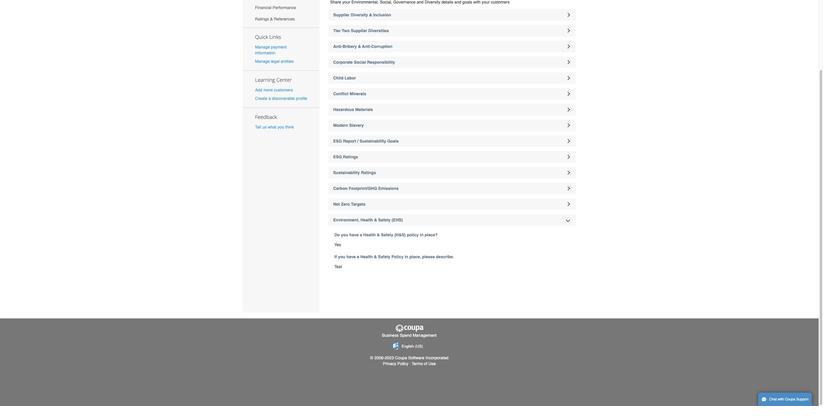 Task type: describe. For each thing, give the bounding box(es) containing it.
ratings for esg
[[343, 155, 358, 159]]

manage legal entities
[[255, 59, 294, 64]]

labor
[[345, 76, 356, 80]]

0 vertical spatial a
[[268, 96, 271, 101]]

2023
[[385, 356, 394, 360]]

safety inside "dropdown button"
[[378, 218, 391, 222]]

corporate social responsibility
[[333, 60, 395, 65]]

hazardous materials heading
[[328, 104, 576, 115]]

health for policy
[[360, 255, 373, 259]]

©
[[370, 356, 373, 360]]

spend
[[400, 333, 412, 338]]

diversities
[[368, 28, 389, 33]]

0 vertical spatial coupa
[[395, 356, 407, 360]]

esg ratings heading
[[328, 151, 576, 163]]

& inside environment, health & safety (ehs) "dropdown button"
[[374, 218, 377, 222]]

report
[[343, 139, 356, 143]]

& down environment, health & safety (ehs)
[[377, 233, 380, 237]]

tell
[[255, 125, 261, 130]]

sustainability inside heading
[[360, 139, 386, 143]]

if you have a health & safety policy in place, please describe.
[[334, 255, 454, 259]]

esg ratings
[[333, 155, 358, 159]]

ratings & references
[[255, 17, 295, 21]]

us
[[262, 125, 267, 130]]

financial
[[255, 5, 271, 10]]

references
[[274, 17, 295, 21]]

what
[[268, 125, 276, 130]]

conflict minerals heading
[[328, 88, 576, 100]]

information
[[255, 50, 275, 55]]

a for if
[[357, 255, 359, 259]]

a for do
[[360, 233, 362, 237]]

carbon footprint/ghg emissions
[[333, 186, 399, 191]]

(us)
[[415, 344, 423, 349]]

conflict minerals
[[333, 91, 366, 96]]

privacy
[[383, 361, 396, 366]]

supplier inside supplier diversity & inclusion dropdown button
[[333, 13, 350, 17]]

corruption
[[371, 44, 392, 49]]

carbon
[[333, 186, 348, 191]]

child labor
[[333, 76, 356, 80]]

supplier diversity & inclusion button
[[328, 9, 576, 21]]

environment,
[[333, 218, 359, 222]]

child labor button
[[328, 72, 576, 84]]

esg ratings button
[[328, 151, 576, 163]]

(h&s)
[[394, 233, 406, 237]]

net zero targets
[[333, 202, 365, 207]]

you for if
[[338, 255, 345, 259]]

tier two supplier diversities button
[[328, 25, 576, 37]]

tell us what you think
[[255, 125, 294, 130]]

incorporated
[[426, 356, 449, 360]]

entities
[[281, 59, 294, 64]]

payment
[[271, 45, 287, 49]]

place,
[[409, 255, 421, 259]]

modern slavery button
[[328, 120, 576, 131]]

english
[[402, 344, 414, 349]]

of
[[424, 361, 427, 366]]

manage for manage payment information
[[255, 45, 270, 49]]

add
[[255, 88, 262, 92]]

esg for esg report / sustainability goals
[[333, 139, 342, 143]]

environment, health & safety (ehs) heading
[[328, 214, 576, 226]]

anti-bribery & anti-corruption heading
[[328, 41, 576, 52]]

environment, health & safety (ehs) button
[[328, 214, 576, 226]]

english (us)
[[402, 344, 423, 349]]

hazardous materials
[[333, 107, 373, 112]]

coupa inside button
[[785, 397, 795, 401]]

environment, health & safety (ehs)
[[333, 218, 403, 222]]

modern slavery
[[333, 123, 364, 128]]

please
[[422, 255, 435, 259]]

(ehs)
[[392, 218, 403, 222]]

create a discoverable profile link
[[255, 96, 307, 101]]

minerals
[[350, 91, 366, 96]]

modern
[[333, 123, 348, 128]]

0 horizontal spatial ratings
[[255, 17, 269, 21]]

feedback
[[255, 113, 277, 120]]

hazardous materials button
[[328, 104, 576, 115]]

supplier diversity & inclusion
[[333, 13, 391, 17]]

tier two supplier diversities
[[333, 28, 389, 33]]

targets
[[351, 202, 365, 207]]

with
[[778, 397, 784, 401]]

safety for policy
[[378, 255, 390, 259]]

manage payment information
[[255, 45, 287, 55]]

carbon footprint/ghg emissions button
[[328, 183, 576, 194]]

materials
[[355, 107, 373, 112]]

supplier diversity & inclusion heading
[[328, 9, 576, 21]]

terms of use
[[412, 361, 436, 366]]

esg for esg ratings
[[333, 155, 342, 159]]

conflict minerals button
[[328, 88, 576, 100]]

tell us what you think button
[[255, 124, 294, 130]]

safety for (h&s)
[[381, 233, 393, 237]]

supplier inside tier two supplier diversities dropdown button
[[351, 28, 367, 33]]

net zero targets button
[[328, 198, 576, 210]]

zero
[[341, 202, 350, 207]]

links
[[269, 33, 281, 40]]

diversity
[[351, 13, 368, 17]]

describe.
[[436, 255, 454, 259]]

slavery
[[349, 123, 364, 128]]

financial performance
[[255, 5, 296, 10]]



Task type: locate. For each thing, give the bounding box(es) containing it.
in left place,
[[405, 255, 408, 259]]

1 horizontal spatial supplier
[[351, 28, 367, 33]]

emissions
[[378, 186, 399, 191]]

software
[[408, 356, 424, 360]]

1 manage from the top
[[255, 45, 270, 49]]

a down environment, health & safety (ehs)
[[360, 233, 362, 237]]

manage for manage legal entities
[[255, 59, 270, 64]]

coupa right the with
[[785, 397, 795, 401]]

0 vertical spatial esg
[[333, 139, 342, 143]]

coupa
[[395, 356, 407, 360], [785, 397, 795, 401]]

ratings up carbon footprint/ghg emissions in the left of the page
[[361, 170, 376, 175]]

& up 'do you have a health & safety (h&s) policy in place?'
[[374, 218, 377, 222]]

learning center
[[255, 76, 292, 83]]

carbon footprint/ghg emissions heading
[[328, 183, 576, 194]]

safety left (h&s)
[[381, 233, 393, 237]]

add more customers
[[255, 88, 293, 92]]

2 vertical spatial a
[[357, 255, 359, 259]]

1 esg from the top
[[333, 139, 342, 143]]

& down 'do you have a health & safety (h&s) policy in place?'
[[374, 255, 377, 259]]

support
[[796, 397, 809, 401]]

manage up information
[[255, 45, 270, 49]]

coupa up privacy policy
[[395, 356, 407, 360]]

yes
[[334, 243, 341, 247]]

supplier up the two
[[333, 13, 350, 17]]

corporate social responsibility button
[[328, 56, 576, 68]]

1 vertical spatial a
[[360, 233, 362, 237]]

& right the bribery at left
[[358, 44, 361, 49]]

& down financial performance
[[270, 17, 273, 21]]

& inside supplier diversity & inclusion dropdown button
[[369, 13, 372, 17]]

&
[[369, 13, 372, 17], [270, 17, 273, 21], [358, 44, 361, 49], [374, 218, 377, 222], [377, 233, 380, 237], [374, 255, 377, 259]]

0 vertical spatial health
[[361, 218, 373, 222]]

1 vertical spatial in
[[405, 255, 408, 259]]

performance
[[273, 5, 296, 10]]

health for (h&s)
[[363, 233, 376, 237]]

1 vertical spatial coupa
[[785, 397, 795, 401]]

corporate
[[333, 60, 353, 65]]

chat with coupa support button
[[758, 393, 812, 406]]

2 vertical spatial health
[[360, 255, 373, 259]]

health inside "dropdown button"
[[361, 218, 373, 222]]

create a discoverable profile
[[255, 96, 307, 101]]

a right if
[[357, 255, 359, 259]]

manage down information
[[255, 59, 270, 64]]

in
[[420, 233, 424, 237], [405, 255, 408, 259]]

esg inside heading
[[333, 155, 342, 159]]

coupa supplier portal image
[[395, 324, 424, 333]]

legal
[[271, 59, 280, 64]]

use
[[429, 361, 436, 366]]

1 vertical spatial sustainability
[[333, 170, 360, 175]]

profile
[[296, 96, 307, 101]]

1 vertical spatial have
[[346, 255, 356, 259]]

© 2006-2023 coupa software incorporated
[[370, 356, 449, 360]]

health
[[361, 218, 373, 222], [363, 233, 376, 237], [360, 255, 373, 259]]

learning
[[255, 76, 275, 83]]

0 horizontal spatial in
[[405, 255, 408, 259]]

financial performance link
[[243, 2, 320, 13]]

esg
[[333, 139, 342, 143], [333, 155, 342, 159]]

1 vertical spatial esg
[[333, 155, 342, 159]]

2 vertical spatial you
[[338, 255, 345, 259]]

anti-bribery & anti-corruption button
[[328, 41, 576, 52]]

footprint/ghg
[[349, 186, 377, 191]]

create
[[255, 96, 267, 101]]

1 anti- from the left
[[333, 44, 343, 49]]

you right "do"
[[341, 233, 348, 237]]

esg left report
[[333, 139, 342, 143]]

manage payment information link
[[255, 45, 287, 55]]

0 vertical spatial manage
[[255, 45, 270, 49]]

have down environment,
[[349, 233, 359, 237]]

two
[[342, 28, 350, 33]]

discoverable
[[272, 96, 295, 101]]

& right diversity
[[369, 13, 372, 17]]

sustainability down 'esg ratings'
[[333, 170, 360, 175]]

ratings down report
[[343, 155, 358, 159]]

1 horizontal spatial ratings
[[343, 155, 358, 159]]

privacy policy link
[[383, 361, 408, 366]]

customers
[[274, 88, 293, 92]]

ratings inside heading
[[343, 155, 358, 159]]

have
[[349, 233, 359, 237], [346, 255, 356, 259]]

0 vertical spatial sustainability
[[360, 139, 386, 143]]

do you have a health & safety (h&s) policy in place?
[[334, 233, 438, 237]]

esg report / sustainability goals button
[[328, 135, 576, 147]]

1 vertical spatial supplier
[[351, 28, 367, 33]]

have right if
[[346, 255, 356, 259]]

net zero targets heading
[[328, 198, 576, 210]]

a
[[268, 96, 271, 101], [360, 233, 362, 237], [357, 255, 359, 259]]

0 vertical spatial ratings
[[255, 17, 269, 21]]

1 vertical spatial you
[[341, 233, 348, 237]]

child labor heading
[[328, 72, 576, 84]]

1 horizontal spatial in
[[420, 233, 424, 237]]

a right create
[[268, 96, 271, 101]]

anti- down tier
[[333, 44, 343, 49]]

anti- up corporate social responsibility in the top of the page
[[362, 44, 371, 49]]

you right what
[[278, 125, 284, 130]]

safety
[[378, 218, 391, 222], [381, 233, 393, 237], [378, 255, 390, 259]]

sustainability ratings heading
[[328, 167, 576, 179]]

place?
[[425, 233, 438, 237]]

manage inside manage payment information
[[255, 45, 270, 49]]

esg report / sustainability goals heading
[[328, 135, 576, 147]]

you inside tell us what you think button
[[278, 125, 284, 130]]

2 anti- from the left
[[362, 44, 371, 49]]

goals
[[387, 139, 399, 143]]

management
[[413, 333, 437, 338]]

net
[[333, 202, 340, 207]]

tier two supplier diversities heading
[[328, 25, 576, 37]]

anti-
[[333, 44, 343, 49], [362, 44, 371, 49]]

child
[[333, 76, 343, 80]]

terms
[[412, 361, 423, 366]]

add more customers link
[[255, 88, 293, 92]]

tier
[[333, 28, 341, 33]]

1 vertical spatial manage
[[255, 59, 270, 64]]

2 horizontal spatial ratings
[[361, 170, 376, 175]]

1 horizontal spatial coupa
[[785, 397, 795, 401]]

sustainability ratings button
[[328, 167, 576, 179]]

quick
[[255, 33, 268, 40]]

1 horizontal spatial a
[[357, 255, 359, 259]]

0 horizontal spatial supplier
[[333, 13, 350, 17]]

0 horizontal spatial coupa
[[395, 356, 407, 360]]

social
[[354, 60, 366, 65]]

business spend management
[[382, 333, 437, 338]]

sustainability
[[360, 139, 386, 143], [333, 170, 360, 175]]

0 horizontal spatial anti-
[[333, 44, 343, 49]]

2 esg from the top
[[333, 155, 342, 159]]

test
[[334, 264, 342, 269]]

1 vertical spatial health
[[363, 233, 376, 237]]

supplier right the two
[[351, 28, 367, 33]]

0 vertical spatial safety
[[378, 218, 391, 222]]

you right if
[[338, 255, 345, 259]]

1 vertical spatial safety
[[381, 233, 393, 237]]

2 manage from the top
[[255, 59, 270, 64]]

quick links
[[255, 33, 281, 40]]

bribery
[[343, 44, 357, 49]]

esg up sustainability ratings
[[333, 155, 342, 159]]

more
[[263, 88, 273, 92]]

inclusion
[[373, 13, 391, 17]]

manage legal entities link
[[255, 59, 294, 64]]

policy left place,
[[391, 255, 404, 259]]

0 vertical spatial policy
[[391, 255, 404, 259]]

0 vertical spatial have
[[349, 233, 359, 237]]

2 vertical spatial ratings
[[361, 170, 376, 175]]

sustainability inside "heading"
[[333, 170, 360, 175]]

you for do
[[341, 233, 348, 237]]

0 vertical spatial in
[[420, 233, 424, 237]]

& inside anti-bribery & anti-corruption dropdown button
[[358, 44, 361, 49]]

1 vertical spatial ratings
[[343, 155, 358, 159]]

0 vertical spatial you
[[278, 125, 284, 130]]

do
[[334, 233, 340, 237]]

corporate social responsibility heading
[[328, 56, 576, 68]]

2 horizontal spatial a
[[360, 233, 362, 237]]

1 horizontal spatial anti-
[[362, 44, 371, 49]]

modern slavery heading
[[328, 120, 576, 131]]

2 vertical spatial safety
[[378, 255, 390, 259]]

responsibility
[[367, 60, 395, 65]]

0 vertical spatial supplier
[[333, 13, 350, 17]]

0 horizontal spatial a
[[268, 96, 271, 101]]

ratings down financial
[[255, 17, 269, 21]]

policy down © 2006-2023 coupa software incorporated
[[397, 361, 408, 366]]

sustainability right /
[[360, 139, 386, 143]]

have for if
[[346, 255, 356, 259]]

esg inside heading
[[333, 139, 342, 143]]

terms of use link
[[412, 361, 436, 366]]

have for do
[[349, 233, 359, 237]]

& inside ratings & references link
[[270, 17, 273, 21]]

ratings for sustainability
[[361, 170, 376, 175]]

/
[[357, 139, 358, 143]]

2006-
[[374, 356, 385, 360]]

safety down 'do you have a health & safety (h&s) policy in place?'
[[378, 255, 390, 259]]

anti-bribery & anti-corruption
[[333, 44, 392, 49]]

if
[[334, 255, 337, 259]]

1 vertical spatial policy
[[397, 361, 408, 366]]

in right policy at bottom
[[420, 233, 424, 237]]

safety left (ehs)
[[378, 218, 391, 222]]

ratings inside "heading"
[[361, 170, 376, 175]]

center
[[276, 76, 292, 83]]



Task type: vqa. For each thing, say whether or not it's contained in the screenshot.
Hazardous Materials heading
yes



